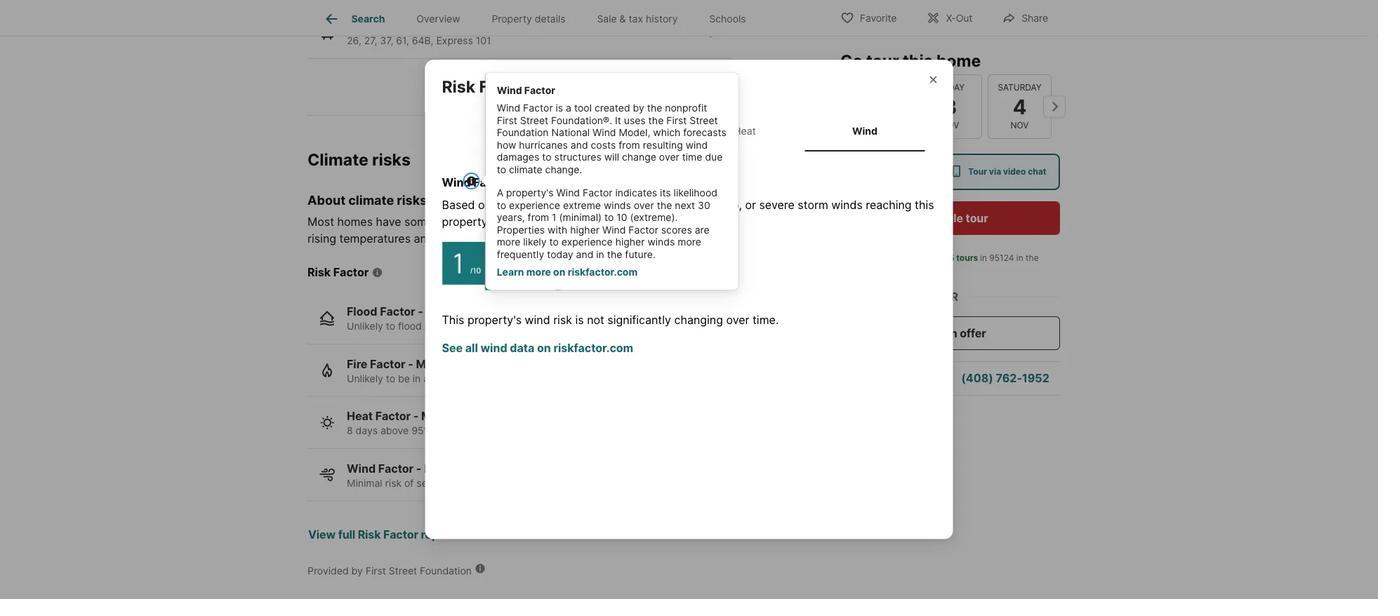 Task type: locate. For each thing, give the bounding box(es) containing it.
next image
[[1044, 95, 1066, 118]]

minimal for flood factor - minimal
[[426, 305, 469, 319]]

more down frequently
[[527, 266, 551, 278]]

to inside most homes have some risk of natural disasters, and may be impacted by climate change due to rising temperatures and sea levels.
[[808, 215, 819, 229]]

2 horizontal spatial by
[[685, 215, 698, 229]]

first
[[497, 114, 517, 126], [667, 114, 687, 126], [366, 565, 386, 577]]

1 vertical spatial severe
[[417, 478, 448, 489]]

climate down tornado,
[[701, 215, 739, 229]]

30 inside flood factor - minimal unlikely to flood in next 30 years
[[458, 321, 471, 333]]

3
[[944, 94, 957, 119]]

street down view full risk factor report button
[[389, 565, 417, 577]]

1 vertical spatial from
[[528, 212, 549, 224]]

full
[[338, 528, 355, 542]]

x-
[[946, 12, 956, 24]]

foundation down report
[[420, 565, 472, 577]]

0 vertical spatial is
[[556, 102, 563, 114]]

tab list containing flood
[[442, 111, 936, 152]]

minimal inside flood factor - minimal unlikely to flood in next 30 years
[[426, 305, 469, 319]]

flood for flood factor - minimal unlikely to flood in next 30 years
[[347, 305, 377, 319]]

nov inside friday 3 nov
[[941, 120, 960, 131]]

likelihood inside a property's wind factor indicates its likelihood to experience extreme winds over the next 30 years, from 1 (minimal) to 10 (extreme). properties with higher wind factor scores are more likely to experience higher winds more frequently today and in the future. learn more on riskfactor.com
[[674, 187, 718, 199]]

1 horizontal spatial change
[[742, 215, 781, 229]]

- for fire
[[408, 357, 413, 371]]

likelihood right the its
[[674, 187, 718, 199]]

by inside wind factor is a tool created by the nonprofit first street foundation®. it uses the first street foundation national wind model, which forecasts how hurricanes and costs from resulting wind damages to structures will change over time due to climate change.
[[633, 102, 644, 114]]

property's inside a property's wind factor indicates its likelihood to experience extreme winds over the next 30 years, from 1 (minimal) to 10 (extreme). properties with higher wind factor scores are more likely to experience higher winds more frequently today and in the future. learn more on riskfactor.com
[[506, 187, 554, 199]]

next right wildfire on the bottom left
[[479, 373, 500, 385]]

unlikely
[[347, 321, 383, 333], [347, 373, 383, 385]]

wind down extreme
[[569, 215, 595, 229]]

1 vertical spatial a
[[424, 373, 429, 385]]

0 vertical spatial unlikely
[[347, 321, 383, 333]]

next down year,
[[504, 478, 524, 489]]

and down extreme
[[567, 215, 587, 229]]

tour via video chat option
[[939, 154, 1060, 190]]

days right 8
[[356, 425, 378, 437]]

experience down may
[[562, 236, 613, 248]]

nov for 3
[[941, 120, 960, 131]]

over down resulting
[[659, 151, 680, 163]]

fire inside tab
[[616, 125, 634, 137]]

of inside based on the likelihood and speed of hurricane, tornado, or severe storm winds reaching this property, it has minimal wind risk.
[[627, 198, 638, 212]]

winds inside wind factor - minimal minimal risk of severe winds over next 30 years
[[450, 478, 478, 489]]

tab list
[[308, 0, 773, 36], [442, 111, 936, 152]]

0 vertical spatial of
[[627, 198, 638, 212]]

1 horizontal spatial risk
[[437, 215, 455, 229]]

1 horizontal spatial flood
[[492, 125, 518, 137]]

risk inside wind factor - minimal minimal risk of severe winds over next 30 years
[[385, 478, 402, 489]]

wind inside based on the likelihood and speed of hurricane, tornado, or severe storm winds reaching this property, it has minimal wind risk.
[[569, 215, 595, 229]]

extreme
[[563, 199, 601, 211]]

1 horizontal spatial more
[[527, 266, 551, 278]]

of inside wind factor - minimal minimal risk of severe winds over next 30 years
[[404, 478, 414, 489]]

unlikely left flood
[[347, 321, 383, 333]]

unlikely inside flood factor - minimal unlikely to flood in next 30 years
[[347, 321, 383, 333]]

is left "tool"
[[556, 102, 563, 114]]

start an offer
[[915, 327, 986, 340]]

minimal for wind factor - minimal
[[424, 462, 467, 476]]

1 horizontal spatial by
[[633, 102, 644, 114]]

to left flood
[[386, 321, 395, 333]]

unlikely inside fire factor - minimal unlikely to be in a wildfire in next 30 years
[[347, 373, 383, 385]]

factor up foundation®.
[[524, 84, 555, 96]]

the inside based on the likelihood and speed of hurricane, tornado, or severe storm winds reaching this property, it has minimal wind risk.
[[495, 198, 512, 212]]

risk up sea
[[437, 215, 455, 229]]

0 horizontal spatial by
[[351, 565, 363, 577]]

share button
[[990, 3, 1060, 32]]

about climate risks
[[308, 192, 427, 208]]

1 vertical spatial this
[[915, 198, 934, 212]]

next inside fire factor - minimal unlikely to be in a wildfire in next 30 years
[[479, 373, 500, 385]]

minimal inside fire factor - minimal unlikely to be in a wildfire in next 30 years
[[416, 357, 459, 371]]

days right 16
[[536, 425, 558, 437]]

risk factor down 'rising'
[[308, 266, 369, 280]]

unlikely up 8
[[347, 373, 383, 385]]

nov inside saturday 4 nov
[[1011, 120, 1029, 131]]

1 horizontal spatial is
[[575, 313, 584, 327]]

0 horizontal spatial from
[[528, 212, 549, 224]]

tour
[[969, 167, 987, 177]]

be inside most homes have some risk of natural disasters, and may be impacted by climate change due to rising temperatures and sea levels.
[[615, 215, 629, 229]]

factor inside wind factor - minimal minimal risk of severe winds over next 30 years
[[378, 462, 414, 476]]

risk down 'rising'
[[308, 266, 331, 280]]

0 vertical spatial risk
[[442, 77, 476, 96]]

1 horizontal spatial due
[[785, 215, 805, 229]]

on inside based on the likelihood and speed of hurricane, tornado, or severe storm winds reaching this property, it has minimal wind risk.
[[478, 198, 492, 212]]

experience up disasters, on the top of the page
[[509, 199, 560, 211]]

61,
[[396, 35, 409, 47]]

winds inside based on the likelihood and speed of hurricane, tornado, or severe storm winds reaching this property, it has minimal wind risk.
[[832, 198, 863, 212]]

due inside most homes have some risk of natural disasters, and may be impacted by climate change due to rising temperatures and sea levels.
[[785, 215, 805, 229]]

1 horizontal spatial on
[[537, 342, 551, 355]]

to down hurricanes
[[542, 151, 552, 163]]

0 vertical spatial a
[[566, 102, 572, 114]]

climate
[[308, 149, 368, 169]]

tour right the schedule
[[966, 211, 989, 225]]

foundation inside wind factor is a tool created by the nonprofit first street foundation®. it uses the first street foundation national wind model, which forecasts how hurricanes and costs from resulting wind damages to structures will change over time due to climate change.
[[497, 127, 549, 139]]

2 unlikely from the top
[[347, 373, 383, 385]]

0 vertical spatial from
[[619, 139, 640, 151]]

in
[[596, 249, 604, 260], [980, 253, 987, 263], [1017, 253, 1024, 263], [425, 321, 433, 333], [413, 373, 421, 385], [469, 373, 477, 385], [560, 425, 568, 437]]

sale & tax history
[[597, 13, 678, 25]]

or
[[745, 198, 756, 212]]

wind factor up flood tab
[[497, 84, 555, 96]]

be inside fire factor - minimal unlikely to be in a wildfire in next 30 years
[[398, 373, 410, 385]]

Nov button
[[849, 74, 913, 139]]

1 vertical spatial property's
[[468, 313, 522, 327]]

0 vertical spatial foundation
[[497, 127, 549, 139]]

property's for a
[[506, 187, 554, 199]]

likelihood up disasters, on the top of the page
[[515, 198, 565, 212]]

by up uses
[[633, 102, 644, 114]]

1 unlikely from the top
[[347, 321, 383, 333]]

time.
[[753, 313, 779, 327]]

2 horizontal spatial climate
[[701, 215, 739, 229]]

factor up hurricanes
[[523, 102, 553, 114]]

1 horizontal spatial likelihood
[[674, 187, 718, 199]]

this inside heat factor - moderate 8 days above 95° expected this year, 16 days in 30 years
[[477, 425, 494, 437]]

30 right last on the top of the page
[[889, 266, 900, 276]]

street
[[520, 114, 549, 126], [690, 114, 718, 126], [389, 565, 417, 577]]

days inside in the last 30 days
[[902, 266, 921, 276]]

this
[[442, 313, 464, 327]]

1 horizontal spatial climate
[[509, 164, 543, 175]]

a left wildfire on the bottom left
[[424, 373, 429, 385]]

to up above
[[386, 373, 395, 385]]

out
[[956, 12, 973, 24]]

30 inside a property's wind factor indicates its likelihood to experience extreme winds over the next 30 years, from 1 (minimal) to 10 (extreme). properties with higher wind factor scores are more likely to experience higher winds more frequently today and in the future. learn more on riskfactor.com
[[698, 199, 710, 211]]

over
[[659, 151, 680, 163], [634, 199, 654, 211], [726, 313, 750, 327], [480, 478, 501, 489]]

change.
[[545, 164, 582, 175]]

1 nov from the left
[[872, 120, 890, 131]]

- for flood
[[418, 305, 423, 319]]

fire inside fire factor - minimal unlikely to be in a wildfire in next 30 years
[[347, 357, 368, 371]]

property's
[[506, 187, 554, 199], [468, 313, 522, 327]]

on right data
[[537, 342, 551, 355]]

risk inside dialog
[[553, 313, 572, 327]]

go
[[841, 51, 863, 70]]

0 horizontal spatial severe
[[417, 478, 448, 489]]

to down damages
[[497, 164, 506, 175]]

factor inside heat factor - moderate 8 days above 95° expected this year, 16 days in 30 years
[[375, 410, 411, 423]]

0 horizontal spatial flood
[[347, 305, 377, 319]]

more down are
[[678, 236, 701, 248]]

factor inside view full risk factor report button
[[383, 528, 418, 542]]

winds right storm
[[832, 198, 863, 212]]

change inside wind factor is a tool created by the nonprofit first street foundation®. it uses the first street foundation national wind model, which forecasts how hurricanes and costs from resulting wind damages to structures will change over time due to climate change.
[[622, 151, 657, 163]]

wind up time
[[686, 139, 708, 151]]

factor left report
[[383, 528, 418, 542]]

year,
[[497, 425, 519, 437]]

1 horizontal spatial a
[[566, 102, 572, 114]]

change
[[622, 151, 657, 163], [742, 215, 781, 229]]

to left 10
[[605, 212, 614, 224]]

property's right a
[[506, 187, 554, 199]]

flood tab
[[445, 114, 565, 149]]

days right last on the top of the page
[[902, 266, 921, 276]]

flood
[[492, 125, 518, 137], [347, 305, 377, 319]]

option
[[841, 154, 939, 190]]

0 horizontal spatial fire
[[347, 357, 368, 371]]

risk left not
[[553, 313, 572, 327]]

risk factor
[[442, 77, 530, 96], [308, 266, 369, 280]]

- up flood
[[418, 305, 423, 319]]

more
[[497, 236, 521, 248], [678, 236, 701, 248], [527, 266, 551, 278]]

0 vertical spatial change
[[622, 151, 657, 163]]

0 horizontal spatial of
[[404, 478, 414, 489]]

(minimal)
[[559, 212, 602, 224]]

0 horizontal spatial nov
[[872, 120, 890, 131]]

1952
[[1022, 372, 1050, 385]]

1 vertical spatial wind factor
[[442, 175, 509, 189]]

0 horizontal spatial risk
[[308, 266, 331, 280]]

on
[[478, 198, 492, 212], [553, 266, 566, 278], [537, 342, 551, 355]]

temperatures
[[340, 232, 411, 246]]

1 vertical spatial change
[[742, 215, 781, 229]]

likely
[[523, 236, 547, 248]]

property
[[492, 13, 532, 25]]

0 horizontal spatial first
[[366, 565, 386, 577]]

factor up flood
[[380, 305, 415, 319]]

0 vertical spatial fire
[[616, 125, 634, 137]]

0 horizontal spatial experience
[[509, 199, 560, 211]]

above
[[381, 425, 409, 437]]

due right time
[[705, 151, 723, 163]]

risk factor dialog
[[425, 60, 953, 540]]

1 vertical spatial foundation
[[420, 565, 472, 577]]

flood inside tab
[[492, 125, 518, 137]]

1 horizontal spatial of
[[459, 215, 469, 229]]

which
[[653, 127, 681, 139]]

2 vertical spatial this
[[477, 425, 494, 437]]

climate
[[509, 164, 543, 175], [349, 192, 394, 208], [701, 215, 739, 229]]

1 vertical spatial on
[[553, 266, 566, 278]]

3 nov from the left
[[1011, 120, 1029, 131]]

None button
[[919, 74, 982, 139], [988, 74, 1052, 139], [919, 74, 982, 139], [988, 74, 1052, 139]]

its
[[660, 187, 671, 199]]

from left 1
[[528, 212, 549, 224]]

- inside fire factor - minimal unlikely to be in a wildfire in next 30 years
[[408, 357, 413, 371]]

minimal down expected
[[424, 462, 467, 476]]

factor inside wind factor is a tool created by the nonprofit first street foundation®. it uses the first street foundation national wind model, which forecasts how hurricanes and costs from resulting wind damages to structures will change over time due to climate change.
[[523, 102, 553, 114]]

- inside wind factor - minimal minimal risk of severe winds over next 30 years
[[416, 462, 422, 476]]

wind
[[686, 139, 708, 151], [569, 215, 595, 229], [525, 313, 550, 327], [481, 342, 507, 355]]

natural
[[473, 215, 509, 229]]

wind up see all wind data on riskfactor.com link
[[525, 313, 550, 327]]

friday 3 nov
[[936, 82, 965, 131]]

1 vertical spatial by
[[685, 215, 698, 229]]

levels.
[[459, 232, 492, 246]]

risks
[[372, 149, 411, 169], [397, 192, 427, 208]]

risk right full
[[358, 528, 381, 542]]

x-out
[[946, 12, 973, 24]]

severe right or
[[759, 198, 795, 212]]

homes
[[337, 215, 373, 229]]

1 vertical spatial climate
[[349, 192, 394, 208]]

tour inside button
[[966, 211, 989, 225]]

wind tab
[[805, 114, 925, 149]]

1 horizontal spatial nov
[[941, 120, 960, 131]]

0 vertical spatial heat
[[734, 125, 756, 137]]

0 horizontal spatial is
[[556, 102, 563, 114]]

higher down (minimal)
[[570, 224, 600, 236]]

street up hurricanes
[[520, 114, 549, 126]]

wind right all
[[481, 342, 507, 355]]

property details tab
[[476, 2, 581, 36]]

30 up all
[[458, 321, 471, 333]]

risk inside view full risk factor report button
[[358, 528, 381, 542]]

1 horizontal spatial days
[[536, 425, 558, 437]]

street up 'forecasts' on the top
[[690, 114, 718, 126]]

1 vertical spatial fire
[[347, 357, 368, 371]]

2 vertical spatial by
[[351, 565, 363, 577]]

created
[[595, 102, 630, 114]]

and up structures
[[571, 139, 588, 151]]

years
[[474, 321, 499, 333], [518, 373, 543, 385], [586, 425, 612, 437], [542, 478, 567, 489]]

heat for heat
[[734, 125, 756, 137]]

101
[[476, 35, 491, 47]]

in inside heat factor - moderate 8 days above 95° expected this year, 16 days in 30 years
[[560, 425, 568, 437]]

factor down flood
[[370, 357, 406, 371]]

higher
[[570, 224, 600, 236], [616, 236, 645, 248]]

of for minimal
[[404, 478, 414, 489]]

see all wind data on riskfactor.com
[[442, 342, 634, 355]]

search
[[351, 13, 385, 25]]

1 vertical spatial tour
[[966, 211, 989, 225]]

risk down above
[[385, 478, 402, 489]]

over down indicates
[[634, 199, 654, 211]]

1 horizontal spatial first
[[497, 114, 517, 126]]

view
[[308, 528, 336, 542]]

1 vertical spatial flood
[[347, 305, 377, 319]]

1 horizontal spatial fire
[[616, 125, 634, 137]]

in inside a property's wind factor indicates its likelihood to experience extreme winds over the next 30 years, from 1 (minimal) to 10 (extreme). properties with higher wind factor scores are more likely to experience higher winds more frequently today and in the future. learn more on riskfactor.com
[[596, 249, 604, 260]]

30 right 16
[[571, 425, 584, 437]]

on down today
[[553, 266, 566, 278]]

foundation up how
[[497, 127, 549, 139]]

factor up above
[[375, 410, 411, 423]]

is inside wind factor is a tool created by the nonprofit first street foundation®. it uses the first street foundation national wind model, which forecasts how hurricanes and costs from resulting wind damages to structures will change over time due to climate change.
[[556, 102, 563, 114]]

days
[[902, 266, 921, 276], [356, 425, 378, 437], [536, 425, 558, 437]]

0 vertical spatial climate
[[509, 164, 543, 175]]

2 vertical spatial risk
[[385, 478, 402, 489]]

2 nov from the left
[[941, 120, 960, 131]]

factor up extreme
[[583, 187, 613, 199]]

risks up about climate risks
[[372, 149, 411, 169]]

- inside heat factor - moderate 8 days above 95° expected this year, 16 days in 30 years
[[413, 410, 419, 423]]

of down "based"
[[459, 215, 469, 229]]

0 horizontal spatial foundation
[[420, 565, 472, 577]]

more up frequently
[[497, 236, 521, 248]]

factor down above
[[378, 462, 414, 476]]

2 horizontal spatial of
[[627, 198, 638, 212]]

first down view full risk factor report button
[[366, 565, 386, 577]]

over inside a property's wind factor indicates its likelihood to experience extreme winds over the next 30 years, from 1 (minimal) to 10 (extreme). properties with higher wind factor scores are more likely to experience higher winds more frequently today and in the future. learn more on riskfactor.com
[[634, 199, 654, 211]]

factor up flood tab
[[479, 77, 530, 96]]

0 vertical spatial by
[[633, 102, 644, 114]]

is
[[556, 102, 563, 114], [575, 313, 584, 327]]

from down model, at the left top of page
[[619, 139, 640, 151]]

over left time.
[[726, 313, 750, 327]]

1 vertical spatial be
[[398, 373, 410, 385]]

wind inside wind factor - minimal minimal risk of severe winds over next 30 years
[[347, 462, 376, 476]]

1 horizontal spatial from
[[619, 139, 640, 151]]

0 horizontal spatial change
[[622, 151, 657, 163]]

2 vertical spatial of
[[404, 478, 414, 489]]

0 horizontal spatial likelihood
[[515, 198, 565, 212]]

by down 'hurricane,' at the top
[[685, 215, 698, 229]]

due down storm
[[785, 215, 805, 229]]

minimal
[[526, 215, 566, 229]]

1 horizontal spatial severe
[[759, 198, 795, 212]]

0 horizontal spatial on
[[478, 198, 492, 212]]

last
[[873, 266, 887, 276]]

provided
[[308, 565, 349, 577]]

factor down temperatures
[[333, 266, 369, 280]]

risk factor down 101
[[442, 77, 530, 96]]

- up 95°
[[413, 410, 419, 423]]

heat inside heat factor - moderate 8 days above 95° expected this year, 16 days in 30 years
[[347, 410, 373, 423]]

0 horizontal spatial heat
[[347, 410, 373, 423]]

fire
[[616, 125, 634, 137], [347, 357, 368, 371]]

tax
[[629, 13, 643, 25]]

in right flood
[[425, 321, 433, 333]]

change down model, at the left top of page
[[622, 151, 657, 163]]

0 vertical spatial property's
[[506, 187, 554, 199]]

2 horizontal spatial more
[[678, 236, 701, 248]]

2 horizontal spatial risk
[[442, 77, 476, 96]]

today
[[547, 249, 573, 260]]

future.
[[625, 249, 656, 260]]

on up 'natural'
[[478, 198, 492, 212]]

over inside wind factor - minimal minimal risk of severe winds over next 30 years
[[480, 478, 501, 489]]

climate up homes
[[349, 192, 394, 208]]

1 vertical spatial due
[[785, 215, 805, 229]]

30 up are
[[698, 199, 710, 211]]

view full risk factor report
[[308, 528, 455, 542]]

2 horizontal spatial on
[[553, 266, 566, 278]]

30 down 16
[[527, 478, 539, 489]]

risk inside most homes have some risk of natural disasters, and may be impacted by climate change due to rising temperatures and sea levels.
[[437, 215, 455, 229]]

changing
[[675, 313, 723, 327]]

the inside in the last 30 days
[[1026, 253, 1039, 263]]

next inside a property's wind factor indicates its likelihood to experience extreme winds over the next 30 years, from 1 (minimal) to 10 (extreme). properties with higher wind factor scores are more likely to experience higher winds more frequently today and in the future. learn more on riskfactor.com
[[675, 199, 695, 211]]

riskfactor.com down not
[[554, 342, 634, 355]]

1 vertical spatial of
[[459, 215, 469, 229]]

(408) 762-1952
[[962, 372, 1050, 385]]

climate down damages
[[509, 164, 543, 175]]

overview tab
[[401, 2, 476, 36]]

1 vertical spatial risk
[[553, 313, 572, 327]]

of right the speed
[[627, 198, 638, 212]]

0 vertical spatial tour
[[867, 51, 899, 70]]

be
[[615, 215, 629, 229], [398, 373, 410, 385]]

foundation®.
[[551, 114, 612, 126]]

factor down damages
[[473, 175, 509, 189]]

this right reaching
[[915, 198, 934, 212]]

heat inside tab
[[734, 125, 756, 137]]

1 vertical spatial experience
[[562, 236, 613, 248]]

be right may
[[615, 215, 629, 229]]

by
[[633, 102, 644, 114], [685, 215, 698, 229], [351, 565, 363, 577]]

factor inside flood factor - minimal unlikely to flood in next 30 years
[[380, 305, 415, 319]]

2 horizontal spatial nov
[[1011, 120, 1029, 131]]

factor down (extreme).
[[629, 224, 659, 236]]

to inside flood factor - minimal unlikely to flood in next 30 years
[[386, 321, 395, 333]]

heat
[[734, 125, 756, 137], [347, 410, 373, 423]]

tour
[[867, 51, 899, 70], [966, 211, 989, 225]]

- down flood
[[408, 357, 413, 371]]

tour via video chat
[[969, 167, 1047, 177]]

1 vertical spatial risk factor
[[308, 266, 369, 280]]

tab list inside risk factor dialog
[[442, 111, 936, 152]]

to down storm
[[808, 215, 819, 229]]

flood inside flood factor - minimal unlikely to flood in next 30 years
[[347, 305, 377, 319]]

start
[[915, 327, 942, 340]]

next up see
[[436, 321, 456, 333]]

minimal up wildfire on the bottom left
[[416, 357, 459, 371]]

1 horizontal spatial be
[[615, 215, 629, 229]]

- inside flood factor - minimal unlikely to flood in next 30 years
[[418, 305, 423, 319]]

0 vertical spatial on
[[478, 198, 492, 212]]

climate risks
[[308, 149, 411, 169]]

0 vertical spatial flood
[[492, 125, 518, 137]]

a left "tool"
[[566, 102, 572, 114]]

heat factor - moderate 8 days above 95° expected this year, 16 days in 30 years
[[347, 410, 612, 437]]

0 vertical spatial wind factor
[[497, 84, 555, 96]]

heat up 8
[[347, 410, 373, 423]]

0 horizontal spatial be
[[398, 373, 410, 385]]

0 vertical spatial severe
[[759, 198, 795, 212]]

heat tab
[[685, 114, 805, 149]]

factor inside fire factor - minimal unlikely to be in a wildfire in next 30 years
[[370, 357, 406, 371]]

0 vertical spatial higher
[[570, 224, 600, 236]]

1 vertical spatial heat
[[347, 410, 373, 423]]

this left home on the right top of the page
[[903, 51, 933, 70]]

0 horizontal spatial tour
[[867, 51, 899, 70]]

years inside flood factor - minimal unlikely to flood in next 30 years
[[474, 321, 499, 333]]

0 horizontal spatial days
[[356, 425, 378, 437]]

of down 95°
[[404, 478, 414, 489]]

- for wind
[[416, 462, 422, 476]]

0 vertical spatial tab list
[[308, 0, 773, 36]]



Task type: vqa. For each thing, say whether or not it's contained in the screenshot.
Based On The Likelihood And Speed Of Hurricane, Tornado, Or Severe Storm Winds Reaching This Property, It Has Minimal Wind Risk.
yes



Task type: describe. For each thing, give the bounding box(es) containing it.
1 horizontal spatial higher
[[616, 236, 645, 248]]

flood
[[398, 321, 422, 333]]

chat
[[1028, 167, 1047, 177]]

nov inside button
[[872, 120, 890, 131]]

severe inside wind factor - minimal minimal risk of severe winds over next 30 years
[[417, 478, 448, 489]]

30 inside wind factor - minimal minimal risk of severe winds over next 30 years
[[527, 478, 539, 489]]

hurricanes
[[519, 139, 568, 151]]

speed
[[592, 198, 624, 212]]

friday
[[936, 82, 965, 93]]

fire tab
[[565, 114, 685, 149]]

1 vertical spatial risk
[[308, 266, 331, 280]]

fire for fire factor - minimal unlikely to be in a wildfire in next 30 years
[[347, 357, 368, 371]]

express
[[436, 35, 473, 47]]

transit
[[347, 19, 386, 33]]

reaching
[[866, 198, 912, 212]]

flood factor - minimal unlikely to flood in next 30 years
[[347, 305, 499, 333]]

wind factor score logo image
[[442, 230, 562, 291]]

0 vertical spatial experience
[[509, 199, 560, 211]]

95124
[[990, 253, 1014, 263]]

tab list containing search
[[308, 0, 773, 36]]

has
[[504, 215, 523, 229]]

risk.
[[598, 215, 620, 229]]

1 horizontal spatial street
[[520, 114, 549, 126]]

minimal down 8
[[347, 478, 382, 489]]

property's for this
[[468, 313, 522, 327]]

risk inside risk factor element
[[442, 77, 476, 96]]

this property's wind risk is not significantly changing over time.
[[442, 313, 779, 327]]

on inside a property's wind factor indicates its likelihood to experience extreme winds over the next 30 years, from 1 (minimal) to 10 (extreme). properties with higher wind factor scores are more likely to experience higher winds more frequently today and in the future. learn more on riskfactor.com
[[553, 266, 566, 278]]

75 tours in 95124
[[944, 253, 1014, 263]]

1 vertical spatial riskfactor.com
[[554, 342, 634, 355]]

overview
[[417, 13, 460, 25]]

tornado,
[[698, 198, 742, 212]]

based on the likelihood and speed of hurricane, tornado, or severe storm winds reaching this property, it has minimal wind risk.
[[442, 198, 934, 229]]

in inside flood factor - minimal unlikely to flood in next 30 years
[[425, 321, 433, 333]]

schools tab
[[694, 2, 762, 36]]

resulting
[[643, 139, 683, 151]]

schedule tour
[[912, 211, 989, 225]]

favorite
[[860, 12, 897, 24]]

2 horizontal spatial first
[[667, 114, 687, 126]]

years inside fire factor - minimal unlikely to be in a wildfire in next 30 years
[[518, 373, 543, 385]]

fire factor - minimal unlikely to be in a wildfire in next 30 years
[[347, 357, 543, 385]]

storm
[[798, 198, 829, 212]]

have
[[376, 215, 401, 229]]

history
[[646, 13, 678, 25]]

expected
[[431, 425, 474, 437]]

1
[[552, 212, 557, 224]]

64b,
[[412, 35, 434, 47]]

wind inside tab
[[853, 125, 878, 137]]

years,
[[497, 212, 525, 224]]

nov for 4
[[1011, 120, 1029, 131]]

due inside wind factor is a tool created by the nonprofit first street foundation®. it uses the first street foundation national wind model, which forecasts how hurricanes and costs from resulting wind damages to structures will change over time due to climate change.
[[705, 151, 723, 163]]

with
[[548, 224, 568, 236]]

0 horizontal spatial climate
[[349, 192, 394, 208]]

tours
[[957, 253, 978, 263]]

0 horizontal spatial more
[[497, 236, 521, 248]]

search link
[[323, 11, 385, 27]]

in right wildfire on the bottom left
[[469, 373, 477, 385]]

10
[[617, 212, 627, 224]]

factor inside risk factor element
[[479, 77, 530, 96]]

in inside in the last 30 days
[[1017, 253, 1024, 263]]

change inside most homes have some risk of natural disasters, and may be impacted by climate change due to rising temperatures and sea levels.
[[742, 215, 781, 229]]

- for heat
[[413, 410, 419, 423]]

moderate
[[421, 410, 474, 423]]

of for likelihood
[[627, 198, 638, 212]]

in the last 30 days
[[873, 253, 1041, 276]]

to down a
[[497, 199, 506, 211]]

climate inside most homes have some risk of natural disasters, and may be impacted by climate change due to rising temperatures and sea levels.
[[701, 215, 739, 229]]

may
[[590, 215, 612, 229]]

unlikely for flood
[[347, 321, 383, 333]]

27,
[[364, 35, 377, 47]]

are
[[695, 224, 710, 236]]

about
[[308, 192, 346, 208]]

unlikely for fire
[[347, 373, 383, 385]]

risk factor inside dialog
[[442, 77, 530, 96]]

30 inside heat factor - moderate 8 days above 95° expected this year, 16 days in 30 years
[[571, 425, 584, 437]]

structures
[[554, 151, 602, 163]]

likelihood inside based on the likelihood and speed of hurricane, tornado, or severe storm winds reaching this property, it has minimal wind risk.
[[515, 198, 565, 212]]

2 horizontal spatial street
[[690, 114, 718, 126]]

(extreme).
[[630, 212, 678, 224]]

or
[[942, 290, 959, 304]]

risk factor element
[[442, 60, 547, 97]]

sea
[[437, 232, 456, 246]]

properties
[[497, 224, 545, 236]]

and down some
[[414, 232, 434, 246]]

it
[[615, 114, 621, 126]]

26,
[[347, 35, 362, 47]]

next inside flood factor - minimal unlikely to flood in next 30 years
[[436, 321, 456, 333]]

not
[[587, 313, 605, 327]]

tool
[[574, 102, 592, 114]]

0 vertical spatial risks
[[372, 149, 411, 169]]

all
[[465, 342, 478, 355]]

by inside most homes have some risk of natural disasters, and may be impacted by climate change due to rising temperatures and sea levels.
[[685, 215, 698, 229]]

costs
[[591, 139, 616, 151]]

to down with at the top left of the page
[[549, 236, 559, 248]]

nonprofit
[[665, 102, 707, 114]]

(408)
[[962, 372, 994, 385]]

data
[[510, 342, 535, 355]]

learn more on riskfactor.com link
[[497, 266, 638, 278]]

fire for fire
[[616, 125, 634, 137]]

a inside wind factor is a tool created by the nonprofit first street foundation®. it uses the first street foundation national wind model, which forecasts how hurricanes and costs from resulting wind damages to structures will change over time due to climate change.
[[566, 102, 572, 114]]

based
[[442, 198, 475, 212]]

over inside wind factor is a tool created by the nonprofit first street foundation®. it uses the first street foundation national wind model, which forecasts how hurricanes and costs from resulting wind damages to structures will change over time due to climate change.
[[659, 151, 680, 163]]

sale & tax history tab
[[581, 2, 694, 36]]

years inside heat factor - moderate 8 days above 95° expected this year, 16 days in 30 years
[[586, 425, 612, 437]]

significantly
[[608, 313, 671, 327]]

winds up 10
[[604, 199, 631, 211]]

scores
[[661, 224, 692, 236]]

wind inside wind factor is a tool created by the nonprofit first street foundation®. it uses the first street foundation national wind model, which forecasts how hurricanes and costs from resulting wind damages to structures will change over time due to climate change.
[[686, 139, 708, 151]]

learn
[[497, 266, 524, 278]]

schools
[[709, 13, 746, 25]]

30 inside fire factor - minimal unlikely to be in a wildfire in next 30 years
[[502, 373, 515, 385]]

riskfactor.com inside a property's wind factor indicates its likelihood to experience extreme winds over the next 30 years, from 1 (minimal) to 10 (extreme). properties with higher wind factor scores are more likely to experience higher winds more frequently today and in the future. learn more on riskfactor.com
[[568, 266, 638, 278]]

1 vertical spatial is
[[575, 313, 584, 327]]

offer
[[960, 327, 986, 340]]

next inside wind factor - minimal minimal risk of severe winds over next 30 years
[[504, 478, 524, 489]]

heat for heat factor - moderate 8 days above 95° expected this year, 16 days in 30 years
[[347, 410, 373, 423]]

and inside a property's wind factor indicates its likelihood to experience extreme winds over the next 30 years, from 1 (minimal) to 10 (extreme). properties with higher wind factor scores are more likely to experience higher winds more frequently today and in the future. learn more on riskfactor.com
[[576, 249, 594, 260]]

it
[[494, 215, 501, 229]]

rising
[[308, 232, 336, 246]]

75
[[944, 253, 955, 263]]

8
[[347, 425, 353, 437]]

forecasts
[[683, 127, 727, 139]]

0 horizontal spatial risk factor
[[308, 266, 369, 280]]

schedule tour button
[[841, 202, 1060, 235]]

from inside wind factor is a tool created by the nonprofit first street foundation®. it uses the first street foundation national wind model, which forecasts how hurricanes and costs from resulting wind damages to structures will change over time due to climate change.
[[619, 139, 640, 151]]

minimal for fire factor - minimal
[[416, 357, 459, 371]]

2 vertical spatial on
[[537, 342, 551, 355]]

sale
[[597, 13, 617, 25]]

to inside fire factor - minimal unlikely to be in a wildfire in next 30 years
[[386, 373, 395, 385]]

schedule
[[912, 211, 963, 225]]

and inside based on the likelihood and speed of hurricane, tornado, or severe storm winds reaching this property, it has minimal wind risk.
[[568, 198, 588, 212]]

via
[[989, 167, 1001, 177]]

tour for go
[[867, 51, 899, 70]]

0 vertical spatial this
[[903, 51, 933, 70]]

from inside a property's wind factor indicates its likelihood to experience extreme winds over the next 30 years, from 1 (minimal) to 10 (extreme). properties with higher wind factor scores are more likely to experience higher winds more frequently today and in the future. learn more on riskfactor.com
[[528, 212, 549, 224]]

1 horizontal spatial experience
[[562, 236, 613, 248]]

property,
[[442, 215, 491, 229]]

16
[[522, 425, 533, 437]]

1 vertical spatial risks
[[397, 192, 427, 208]]

years inside wind factor - minimal minimal risk of severe winds over next 30 years
[[542, 478, 567, 489]]

time
[[682, 151, 703, 163]]

a inside fire factor - minimal unlikely to be in a wildfire in next 30 years
[[424, 373, 429, 385]]

flood for flood
[[492, 125, 518, 137]]

climate inside wind factor is a tool created by the nonprofit first street foundation®. it uses the first street foundation national wind model, which forecasts how hurricanes and costs from resulting wind damages to structures will change over time due to climate change.
[[509, 164, 543, 175]]

in right tours
[[980, 253, 987, 263]]

wind factor - minimal minimal risk of severe winds over next 30 years
[[347, 462, 567, 489]]

start an offer button
[[841, 317, 1060, 350]]

winds down scores
[[648, 236, 675, 248]]

wind factor is a tool created by the nonprofit first street foundation®. it uses the first street foundation national wind model, which forecasts how hurricanes and costs from resulting wind damages to structures will change over time due to climate change.
[[497, 102, 727, 175]]

in left wildfire on the bottom left
[[413, 373, 421, 385]]

severe inside based on the likelihood and speed of hurricane, tornado, or severe storm winds reaching this property, it has minimal wind risk.
[[759, 198, 795, 212]]

impacted
[[632, 215, 681, 229]]

tour via video chat list box
[[841, 154, 1060, 190]]

and inside wind factor is a tool created by the nonprofit first street foundation®. it uses the first street foundation national wind model, which forecasts how hurricanes and costs from resulting wind damages to structures will change over time due to climate change.
[[571, 139, 588, 151]]

model,
[[619, 127, 651, 139]]

national
[[552, 127, 590, 139]]

this inside based on the likelihood and speed of hurricane, tornado, or severe storm winds reaching this property, it has minimal wind risk.
[[915, 198, 934, 212]]

30 inside in the last 30 days
[[889, 266, 900, 276]]

tour for schedule
[[966, 211, 989, 225]]

of inside most homes have some risk of natural disasters, and may be impacted by climate change due to rising temperatures and sea levels.
[[459, 215, 469, 229]]

4
[[1013, 94, 1027, 119]]

0 horizontal spatial street
[[389, 565, 417, 577]]

most homes have some risk of natural disasters, and may be impacted by climate change due to rising temperatures and sea levels.
[[308, 215, 819, 246]]



